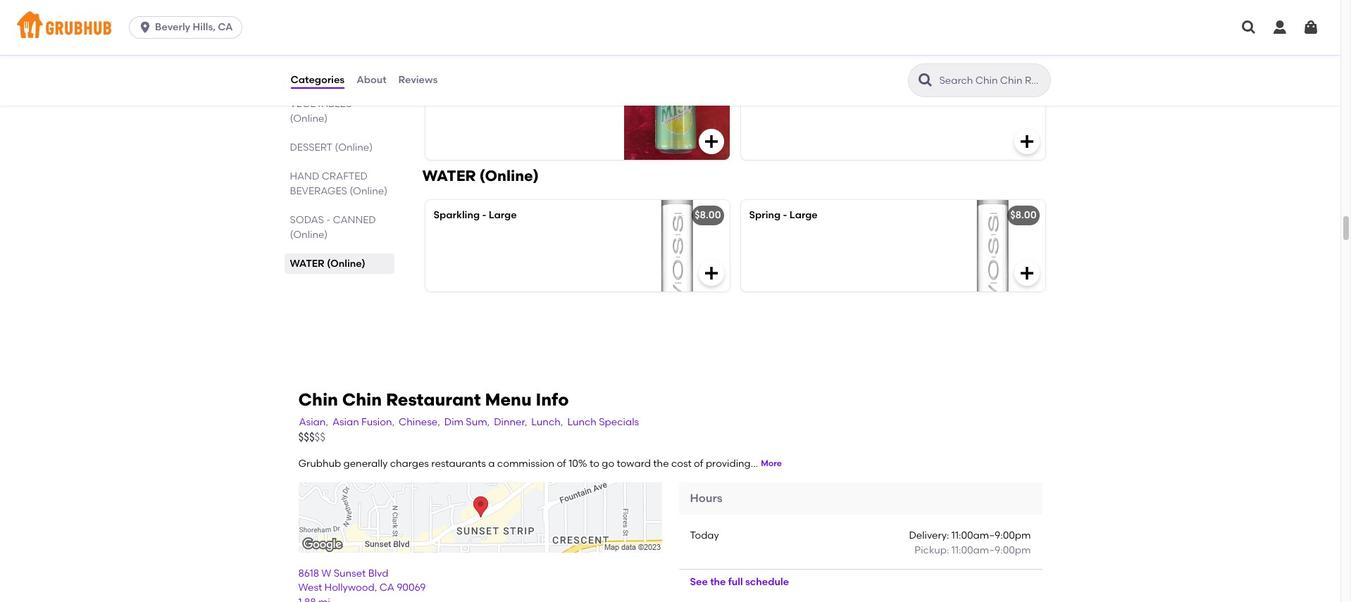Task type: describe. For each thing, give the bounding box(es) containing it.
90069
[[397, 582, 426, 594]]

can
[[519, 78, 537, 90]]

the inside button
[[710, 576, 726, 588]]

0 horizontal spatial water
[[290, 258, 325, 270]]

lunch,
[[532, 416, 563, 428]]

- for sodas - canned (online)
[[326, 214, 331, 226]]

- for spring - large
[[783, 210, 788, 222]]

chinese, button
[[398, 415, 441, 430]]

spring
[[749, 210, 781, 222]]

large for sparkling - large
[[489, 210, 517, 222]]

see
[[690, 576, 708, 588]]

diet pepsi -  12 oz can image
[[940, 0, 1045, 57]]

sum,
[[466, 416, 490, 428]]

about button
[[356, 55, 387, 106]]

sunset
[[334, 568, 366, 580]]

(online) inside hand crafted beverages (online)
[[350, 186, 388, 198]]

dim
[[445, 416, 464, 428]]

11:00am–9:00pm for pickup: 11:00am–9:00pm
[[952, 545, 1031, 557]]

(online) inside vegetables (online)
[[290, 113, 328, 125]]

hours
[[690, 492, 723, 505]]

more
[[761, 459, 782, 469]]

$8.00 for spring - large
[[1011, 210, 1037, 222]]

w
[[322, 568, 332, 580]]

reviews
[[399, 74, 438, 86]]

$8.00 for sparkling - large
[[695, 210, 721, 222]]

$3.00
[[1010, 76, 1036, 88]]

specials
[[599, 416, 639, 428]]

,
[[375, 582, 377, 594]]

oz
[[506, 78, 517, 90]]

asian,
[[299, 416, 328, 428]]

sparkling
[[434, 210, 480, 222]]

(online) up sparkling - large
[[480, 167, 539, 185]]

sierra
[[434, 78, 462, 90]]

svg image for spring - large
[[1019, 265, 1036, 282]]

asian, asian fusion, chinese, dim sum, dinner, lunch, lunch specials
[[299, 416, 639, 428]]

noodles
[[290, 55, 339, 66]]

schedule
[[746, 576, 789, 588]]

0 vertical spatial the
[[653, 458, 669, 470]]

lunch
[[568, 416, 597, 428]]

dinner,
[[494, 416, 527, 428]]

$3.00 button
[[741, 69, 1045, 160]]

- for sparkling - large
[[482, 210, 487, 222]]

10%
[[569, 458, 588, 470]]

sparkling - large image
[[624, 200, 730, 292]]

chinese,
[[399, 416, 440, 428]]

(online) inside noodles & rice (online)
[[290, 69, 328, 81]]

beverly hills, ca button
[[129, 16, 248, 39]]

asian fusion, button
[[332, 415, 395, 430]]

1 horizontal spatial water
[[422, 167, 476, 185]]

go
[[602, 458, 615, 470]]

sparkling - large
[[434, 210, 517, 222]]

west
[[298, 582, 322, 594]]

generally
[[344, 458, 388, 470]]

noodles & rice (online)
[[290, 55, 374, 81]]

blvd
[[368, 568, 389, 580]]

dessert
[[290, 142, 333, 154]]

1 chin from the left
[[298, 390, 338, 410]]

spring - large
[[749, 210, 818, 222]]



Task type: locate. For each thing, give the bounding box(es) containing it.
sodas - canned (online)
[[290, 214, 376, 241]]

full
[[729, 576, 743, 588]]

ca
[[218, 21, 233, 33], [380, 582, 394, 594]]

svg image inside beverly hills, ca button
[[138, 20, 152, 35]]

0 horizontal spatial large
[[489, 210, 517, 222]]

1 vertical spatial the
[[710, 576, 726, 588]]

mist
[[465, 78, 485, 90]]

canned
[[333, 214, 376, 226]]

delivery:
[[909, 530, 950, 542]]

about
[[357, 74, 387, 86]]

cost
[[672, 458, 692, 470]]

Search Chin Chin Restaurant search field
[[938, 74, 1046, 87]]

2 $8.00 from the left
[[1011, 210, 1037, 222]]

ca inside 8618 w sunset blvd west hollywood , ca 90069
[[380, 582, 394, 594]]

$8.00
[[695, 210, 721, 222], [1011, 210, 1037, 222]]

to
[[590, 458, 600, 470]]

info
[[536, 390, 569, 410]]

dinner, button
[[493, 415, 528, 430]]

(online) inside sodas - canned (online)
[[290, 229, 328, 241]]

pickup:
[[915, 545, 950, 557]]

11:00am–9:00pm down delivery: 11:00am–9:00pm
[[952, 545, 1031, 557]]

1 horizontal spatial chin
[[342, 390, 382, 410]]

large for spring - large
[[790, 210, 818, 222]]

rice
[[351, 55, 374, 66]]

1 horizontal spatial of
[[694, 458, 704, 470]]

- right sparkling
[[482, 210, 487, 222]]

vegetables
[[290, 98, 352, 110]]

of left 10%
[[557, 458, 566, 470]]

1 vertical spatial 11:00am–9:00pm
[[952, 545, 1031, 557]]

svg image
[[1241, 19, 1258, 36], [1272, 19, 1289, 36], [1303, 19, 1320, 36], [703, 30, 720, 47], [1019, 30, 1036, 47], [1019, 133, 1036, 150], [703, 265, 720, 282]]

(online) down crafted
[[350, 186, 388, 198]]

lunch specials button
[[567, 415, 640, 430]]

delivery: 11:00am–9:00pm
[[909, 530, 1031, 542]]

hollywood
[[325, 582, 375, 594]]

of right cost
[[694, 458, 704, 470]]

- inside sodas - canned (online)
[[326, 214, 331, 226]]

2 horizontal spatial svg image
[[1019, 265, 1036, 282]]

1 horizontal spatial ca
[[380, 582, 394, 594]]

lunch, button
[[531, 415, 564, 430]]

11:00am–9:00pm for delivery: 11:00am–9:00pm
[[952, 530, 1031, 542]]

beverly hills, ca
[[155, 21, 233, 33]]

large
[[489, 210, 517, 222], [790, 210, 818, 222]]

the left cost
[[653, 458, 669, 470]]

1 $8.00 from the left
[[695, 210, 721, 222]]

2 chin from the left
[[342, 390, 382, 410]]

restaurant
[[386, 390, 481, 410]]

- left 12
[[487, 78, 491, 90]]

asian
[[333, 416, 359, 428]]

1 horizontal spatial water (online)
[[422, 167, 539, 185]]

charges
[[390, 458, 429, 470]]

sodas
[[290, 214, 324, 226]]

search icon image
[[917, 72, 934, 89]]

grubhub
[[298, 458, 341, 470]]

chin
[[298, 390, 338, 410], [342, 390, 382, 410]]

1 vertical spatial svg image
[[703, 133, 720, 150]]

0 horizontal spatial svg image
[[138, 20, 152, 35]]

...
[[751, 458, 758, 470]]

main navigation navigation
[[0, 0, 1341, 55]]

large right sparkling
[[489, 210, 517, 222]]

1 horizontal spatial the
[[710, 576, 726, 588]]

water (online) down sodas - canned (online)
[[290, 258, 366, 270]]

categories button
[[290, 55, 345, 106]]

providing
[[706, 458, 751, 470]]

-
[[487, 78, 491, 90], [482, 210, 487, 222], [783, 210, 788, 222], [326, 214, 331, 226]]

2 11:00am–9:00pm from the top
[[952, 545, 1031, 557]]

8618 w sunset blvd west hollywood , ca 90069
[[298, 568, 426, 594]]

1 vertical spatial ca
[[380, 582, 394, 594]]

(online)
[[290, 69, 328, 81], [290, 113, 328, 125], [335, 142, 373, 154], [480, 167, 539, 185], [350, 186, 388, 198], [290, 229, 328, 241], [327, 258, 366, 270]]

0 vertical spatial water (online)
[[422, 167, 539, 185]]

pickup: 11:00am–9:00pm
[[915, 545, 1031, 557]]

11:00am–9:00pm up pickup: 11:00am–9:00pm
[[952, 530, 1031, 542]]

a
[[489, 458, 495, 470]]

- inside 'button'
[[487, 78, 491, 90]]

water (online)
[[422, 167, 539, 185], [290, 258, 366, 270]]

1 horizontal spatial svg image
[[703, 133, 720, 150]]

vegetables (online)
[[290, 98, 352, 125]]

1 11:00am–9:00pm from the top
[[952, 530, 1031, 542]]

chin up asian fusion, button
[[342, 390, 382, 410]]

0 horizontal spatial chin
[[298, 390, 338, 410]]

beverly
[[155, 21, 190, 33]]

0 horizontal spatial water (online)
[[290, 258, 366, 270]]

- right 'spring'
[[783, 210, 788, 222]]

large right 'spring'
[[790, 210, 818, 222]]

see the full schedule button
[[679, 570, 801, 596]]

commission
[[497, 458, 555, 470]]

ca right hills, on the left of page
[[218, 21, 233, 33]]

the
[[653, 458, 669, 470], [710, 576, 726, 588]]

of
[[557, 458, 566, 470], [694, 458, 704, 470]]

sierra mist -  12 oz can button
[[425, 69, 730, 160]]

1 vertical spatial water
[[290, 258, 325, 270]]

more button
[[761, 458, 782, 471]]

today
[[690, 530, 719, 542]]

pepsi - 12 oz can image
[[624, 0, 730, 57]]

water up sparkling
[[422, 167, 476, 185]]

1 horizontal spatial large
[[790, 210, 818, 222]]

2 vertical spatial svg image
[[1019, 265, 1036, 282]]

spring - large image
[[940, 200, 1045, 292]]

2 of from the left
[[694, 458, 704, 470]]

hand
[[290, 171, 319, 183]]

hand crafted beverages (online)
[[290, 171, 388, 198]]

beverages
[[290, 186, 347, 198]]

(online) down sodas - canned (online)
[[327, 258, 366, 270]]

(online) down vegetables
[[290, 113, 328, 125]]

sierra mist -  12 oz can image
[[624, 69, 730, 160]]

water
[[422, 167, 476, 185], [290, 258, 325, 270]]

$$$$$
[[298, 431, 326, 444]]

0 horizontal spatial ca
[[218, 21, 233, 33]]

0 horizontal spatial $8.00
[[695, 210, 721, 222]]

0 horizontal spatial the
[[653, 458, 669, 470]]

fusion,
[[362, 416, 395, 428]]

the left full
[[710, 576, 726, 588]]

svg image for sierra mist -  12 oz can
[[703, 133, 720, 150]]

dessert (online)
[[290, 142, 373, 154]]

sierra mist -  12 oz can
[[434, 78, 537, 90]]

dim sum, button
[[444, 415, 491, 430]]

water (online) up sparkling - large
[[422, 167, 539, 185]]

ca inside beverly hills, ca button
[[218, 21, 233, 33]]

0 vertical spatial water
[[422, 167, 476, 185]]

$$$
[[298, 431, 315, 444]]

ca right ,
[[380, 582, 394, 594]]

crafted
[[322, 171, 368, 183]]

1 of from the left
[[557, 458, 566, 470]]

(online) up crafted
[[335, 142, 373, 154]]

11:00am–9:00pm
[[952, 530, 1031, 542], [952, 545, 1031, 557]]

asian, button
[[298, 415, 329, 430]]

categories
[[291, 74, 345, 86]]

(online) down noodles
[[290, 69, 328, 81]]

water down sodas
[[290, 258, 325, 270]]

hills,
[[193, 21, 216, 33]]

svg image
[[138, 20, 152, 35], [703, 133, 720, 150], [1019, 265, 1036, 282]]

8618
[[298, 568, 319, 580]]

0 vertical spatial svg image
[[138, 20, 152, 35]]

chin chin restaurant menu info
[[298, 390, 569, 410]]

grubhub generally charges restaurants a commission of 10% to go toward the cost of providing ... more
[[298, 458, 782, 470]]

(online) down sodas
[[290, 229, 328, 241]]

12
[[494, 78, 503, 90]]

0 horizontal spatial of
[[557, 458, 566, 470]]

menu
[[485, 390, 532, 410]]

reviews button
[[398, 55, 439, 106]]

1 large from the left
[[489, 210, 517, 222]]

see the full schedule
[[690, 576, 789, 588]]

toward
[[617, 458, 651, 470]]

2 large from the left
[[790, 210, 818, 222]]

1 horizontal spatial $8.00
[[1011, 210, 1037, 222]]

0 vertical spatial 11:00am–9:00pm
[[952, 530, 1031, 542]]

1 vertical spatial water (online)
[[290, 258, 366, 270]]

restaurants
[[432, 458, 486, 470]]

&
[[341, 55, 348, 66]]

- right sodas
[[326, 214, 331, 226]]

0 vertical spatial ca
[[218, 21, 233, 33]]

chin up asian,
[[298, 390, 338, 410]]



Task type: vqa. For each thing, say whether or not it's contained in the screenshot.
first Large from left
yes



